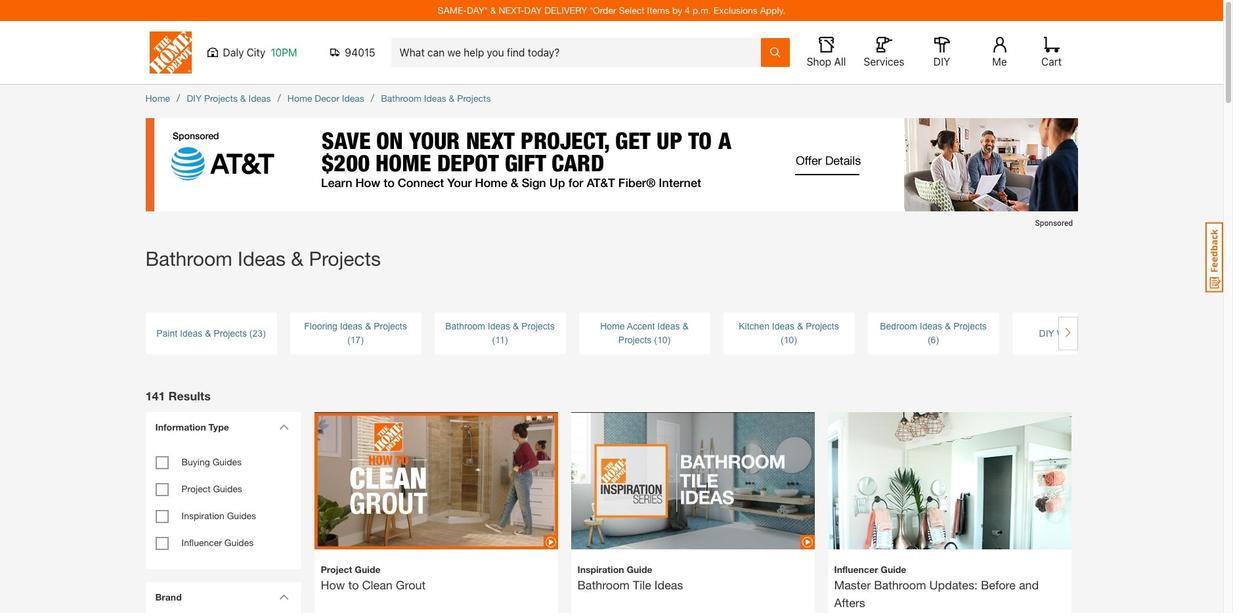 Task type: locate. For each thing, give the bounding box(es) containing it.
master bathroom updates: before and afters image
[[828, 390, 1072, 614]]

0 vertical spatial caret icon image
[[279, 424, 289, 430]]

caret icon image
[[279, 424, 289, 430], [279, 595, 289, 601]]

What can we help you find today? search field
[[400, 39, 760, 66]]

1 vertical spatial caret icon image
[[279, 595, 289, 601]]

2 caret icon image from the top
[[279, 595, 289, 601]]

advertisement element
[[146, 118, 1078, 233]]



Task type: vqa. For each thing, say whether or not it's contained in the screenshot.
bottommost 'BRIGHT'
no



Task type: describe. For each thing, give the bounding box(es) containing it.
how to clean grout image
[[314, 390, 558, 573]]

feedback link image
[[1206, 222, 1224, 293]]

1 caret icon image from the top
[[279, 424, 289, 430]]

bathroom tile ideas image
[[571, 390, 815, 573]]

the home depot logo image
[[149, 32, 192, 74]]



